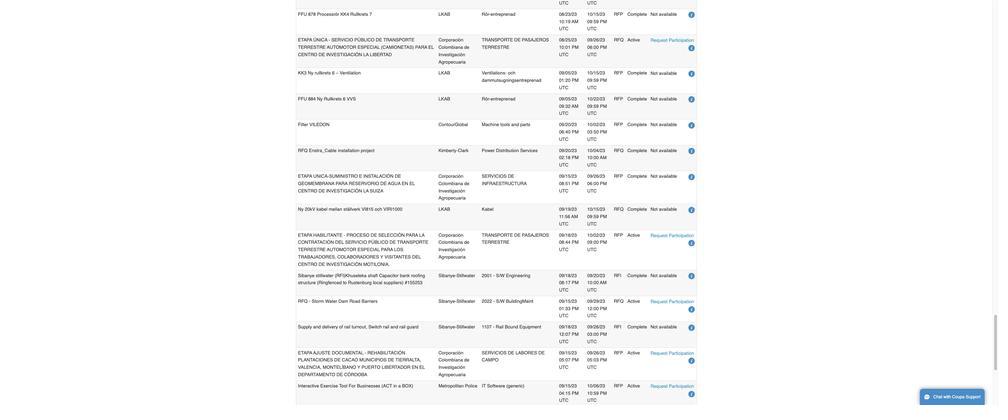 Task type: vqa. For each thing, say whether or not it's contained in the screenshot.
Remit-To link
no



Task type: describe. For each thing, give the bounding box(es) containing it.
ventilations- och dammutsugningsentreprenad
[[482, 70, 541, 83]]

delivery
[[322, 325, 338, 330]]

para inside etapa única - servicio público de transporte terrestre automotor especial (camionetas) para el centro de investigación la libertad
[[415, 45, 427, 50]]

09:59 for 09/05/23 09:32 am utc
[[587, 104, 599, 109]]

09/18/23 for 08:44
[[559, 233, 577, 238]]

stillwater
[[316, 273, 334, 278]]

utc inside 09/18/23 12:07 pm utc
[[559, 339, 568, 345]]

request participation for 10/02/23 09:00 pm utc
[[651, 233, 694, 238]]

not for 09/20/23 02:18 pm utc
[[651, 148, 658, 153]]

09/29/23 12:00 pm utc
[[587, 299, 607, 319]]

am for 10/04/23
[[600, 155, 607, 161]]

pasajeros for 08/25/23
[[522, 37, 549, 43]]

not for 09/18/23 12:07 pm utc
[[651, 325, 658, 330]]

utc inside 10/02/23 03:50 pm utc
[[587, 137, 597, 142]]

request for 09/26/23 06:00 pm utc
[[651, 38, 668, 43]]

participation for 10/02/23 09:00 pm utc
[[669, 233, 694, 238]]

sibanye-stillwater for 1107
[[439, 325, 475, 330]]

am for 09/05/23
[[572, 104, 578, 109]]

2 horizontal spatial and
[[511, 122, 519, 127]]

pm inside the '09/05/23 01:20 pm utc'
[[572, 78, 579, 83]]

turnout,
[[352, 325, 367, 330]]

utc inside 09/15/23 08:51 pm utc
[[559, 188, 568, 194]]

10/15/23 for 09/19/23 11:56 am utc
[[587, 207, 605, 212]]

utc inside '09/26/23 05:03 pm utc'
[[587, 365, 597, 371]]

1 horizontal spatial and
[[390, 325, 398, 330]]

kk3
[[298, 70, 307, 76]]

878
[[308, 12, 316, 17]]

10/02/23 for 09:00
[[587, 233, 605, 238]]

(ringfenced
[[317, 280, 342, 286]]

10/15/23 09:59 pm utc for 08/23/23
[[587, 12, 607, 31]]

agropecuaria for etapa ajuste documental - rehabilitación plantaciones de cacao municipios de tierralta, valencia, montelíbano y puerto libertador en el departamento de córdoba
[[439, 373, 466, 378]]

para right selección
[[406, 233, 418, 238]]

1 rail from the left
[[344, 325, 350, 330]]

de for etapa habilitante - proceso de selección para la contratación del  servicio público de transporte terrestre automotor especial para los trabajadores, colaboradores y visitantes del centro de investigación motilonia.
[[464, 240, 469, 245]]

público inside the etapa habilitante - proceso de selección para la contratación del  servicio público de transporte terrestre automotor especial para los trabajadores, colaboradores y visitantes del centro de investigación motilonia.
[[368, 240, 388, 245]]

utc inside 10/04/23 10:00 am utc
[[587, 163, 597, 168]]

metropolitan police
[[439, 384, 477, 389]]

10/15/23 for 08/23/23 10:19 am utc
[[587, 12, 605, 17]]

3 rail from the left
[[399, 325, 405, 330]]

para left los
[[381, 247, 393, 253]]

12:07
[[559, 332, 570, 337]]

participation for 09/26/23 06:00 pm utc
[[669, 38, 694, 43]]

0 horizontal spatial ny
[[298, 207, 304, 212]]

terrestre inside etapa única - servicio público de transporte terrestre automotor especial (camionetas) para el centro de investigación la libertad
[[298, 45, 326, 50]]

público inside etapa única - servicio público de transporte terrestre automotor especial (camionetas) para el centro de investigación la libertad
[[354, 37, 374, 43]]

complete for 09/18/23 08:17 pm utc
[[627, 273, 647, 278]]

0 horizontal spatial och
[[375, 207, 382, 212]]

10/22/23 09:59 pm utc
[[587, 96, 607, 116]]

09/15/23 for 04:15
[[559, 384, 577, 389]]

servicio inside the etapa habilitante - proceso de selección para la contratación del  servicio público de transporte terrestre automotor especial para los trabajadores, colaboradores y visitantes del centro de investigación motilonia.
[[345, 240, 367, 245]]

request participation button for 09/29/23 12:00 pm utc
[[651, 298, 694, 306]]

0 horizontal spatial rullkrets
[[324, 96, 342, 102]]

complete for 09/18/23 12:07 pm utc
[[627, 325, 647, 330]]

20kv
[[305, 207, 315, 212]]

sibanye- for 2022 - s/w buildingmaint
[[439, 299, 457, 304]]

06:00 for 09/15/23
[[587, 181, 599, 186]]

884
[[308, 96, 316, 102]]

pm inside 09/15/23 04:15 pm utc
[[572, 391, 579, 396]]

ventilations-
[[482, 70, 507, 76]]

selección
[[378, 233, 405, 238]]

departamento
[[298, 373, 335, 378]]

not available for 09/19/23 11:56 am utc
[[651, 207, 677, 212]]

pm right 08/23/23 10:19 am utc
[[600, 19, 607, 24]]

contourglobal
[[439, 122, 468, 127]]

entreprenad for 08/23/23
[[491, 12, 515, 17]]

10/02/23 03:50 pm utc
[[587, 122, 607, 142]]

09/15/23 for 05:07
[[559, 351, 577, 356]]

not for 09/15/23 08:51 pm utc
[[651, 174, 658, 179]]

not for 09/05/23 01:20 pm utc
[[651, 71, 658, 76]]

supply
[[298, 325, 312, 330]]

available for 09/05/23 09:32 am utc
[[659, 96, 677, 102]]

09/18/23 08:17 pm utc
[[559, 273, 579, 293]]

switch
[[368, 325, 382, 330]]

am for 08/23/23
[[572, 19, 578, 24]]

contratación
[[298, 240, 334, 245]]

barriers
[[362, 299, 378, 304]]

kimberly-
[[439, 148, 458, 153]]

tools
[[500, 122, 510, 127]]

utc up 09:00
[[587, 222, 597, 227]]

09:32
[[559, 104, 570, 109]]

pm inside '09/18/23 08:17 pm utc'
[[572, 280, 579, 286]]

etapa habilitante - proceso de selección para la contratación del  servicio público de transporte terrestre automotor especial para los trabajadores, colaboradores y visitantes del centro de investigación motilonia.
[[298, 233, 428, 267]]

10/02/23 09:00 pm utc
[[587, 233, 607, 253]]

10/04/23 10:00 am utc
[[587, 148, 607, 168]]

09/15/23 for 08:51
[[559, 174, 577, 179]]

- inside the etapa habilitante - proceso de selección para la contratación del  servicio público de transporte terrestre automotor especial para los trabajadores, colaboradores y visitantes del centro de investigación motilonia.
[[344, 233, 345, 238]]

transporte de pasajeros terrestre for 10:01
[[482, 37, 549, 50]]

utc inside 08/25/23 10:01 pm utc
[[559, 52, 568, 57]]

02:18
[[559, 155, 570, 161]]

not available for 09/18/23 08:17 pm utc
[[651, 273, 677, 279]]

filter viledon
[[298, 122, 329, 127]]

09/26/23 05:03 pm utc
[[587, 351, 607, 371]]

0 vertical spatial del
[[335, 240, 344, 245]]

colombiana for etapa única - servicio público de transporte terrestre automotor especial (camionetas) para el centro de investigación la libertad
[[439, 45, 463, 50]]

pm down 10/04/23 10:00 am utc
[[600, 181, 607, 186]]

terrestre up the ventilations-
[[482, 45, 509, 50]]

sibanye stillwater (rfi)khuseleka shaft capacitor bank roofing structure (ringfenced to rustenburg local suppliers) #155253
[[298, 273, 425, 286]]

09/15/23 05:07 pm utc
[[559, 351, 579, 371]]

automotor inside the etapa habilitante - proceso de selección para la contratación del  servicio público de transporte terrestre automotor especial para los trabajadores, colaboradores y visitantes del centro de investigación motilonia.
[[327, 247, 356, 253]]

10:00 for 09/20/23
[[587, 280, 599, 286]]

not for 08/23/23 10:19 am utc
[[651, 12, 658, 17]]

corporación for etapa unica-suministro e instalación de geomembrana para reservorio de agua en el centro de investigación la suiza
[[439, 174, 463, 179]]

pm right 08/25/23 10:01 pm utc
[[600, 45, 607, 50]]

complete for 08/23/23 10:19 am utc
[[627, 12, 647, 17]]

active for 09/26/23 06:00 pm utc
[[627, 37, 640, 43]]

instalación
[[363, 174, 394, 179]]

rfp for 09/05/23 01:20 pm utc
[[614, 70, 623, 76]]

de for etapa ajuste documental - rehabilitación plantaciones de cacao municipios de tierralta, valencia, montelíbano y puerto libertador en el departamento de córdoba
[[464, 358, 469, 363]]

utc inside the '09/05/23 01:20 pm utc'
[[559, 85, 568, 90]]

sibanye- for 2001 - s/w  engineering
[[439, 273, 457, 278]]

rör- for 09/05/23
[[482, 96, 491, 102]]

engineering
[[506, 273, 530, 278]]

investigación for etapa única - servicio público de transporte terrestre automotor especial (camionetas) para el centro de investigación la libertad
[[439, 52, 465, 57]]

10:19
[[559, 19, 570, 24]]

el for para
[[428, 45, 434, 50]]

equipment
[[519, 325, 541, 330]]

suppliers)
[[384, 280, 403, 286]]

1 horizontal spatial del
[[412, 255, 421, 260]]

filter
[[298, 122, 308, 127]]

2 rail from the left
[[383, 325, 389, 330]]

investigación for etapa habilitante - proceso de selección para la contratación del  servicio público de transporte terrestre automotor especial para los trabajadores, colaboradores y visitantes del centro de investigación motilonia.
[[439, 247, 465, 253]]

transporte up the ventilations-
[[482, 37, 513, 43]]

- right 2022
[[493, 299, 495, 304]]

08/23/23
[[559, 12, 577, 17]]

10/22/23
[[587, 96, 605, 102]]

corporación colombiana de investigación agropecuaria for etapa habilitante - proceso de selección para la contratación del  servicio público de transporte terrestre automotor especial para los trabajadores, colaboradores y visitantes del centro de investigación motilonia.
[[439, 233, 469, 260]]

available for 09/20/23 06:40 pm utc
[[659, 122, 677, 127]]

09/26/23 06:00 pm utc for rfq
[[587, 37, 607, 57]]

utc right 09/15/23 08:51 pm utc
[[587, 188, 597, 194]]

(act
[[382, 384, 392, 389]]

utc inside '09/20/23 10:00 am utc'
[[587, 288, 597, 293]]

investigación for etapa ajuste documental - rehabilitación plantaciones de cacao municipios de tierralta, valencia, montelíbano y puerto libertador en el departamento de córdoba
[[439, 365, 465, 371]]

corporación for etapa única - servicio público de transporte terrestre automotor especial (camionetas) para el centro de investigación la libertad
[[439, 37, 463, 43]]

rfp for 08/23/23 10:19 am utc
[[614, 12, 623, 17]]

los
[[394, 247, 403, 253]]

1107 - rail bound equipment
[[482, 325, 541, 330]]

available for 09/05/23 01:20 pm utc
[[659, 71, 677, 76]]

rfp for 09/20/23 06:40 pm utc
[[614, 122, 623, 127]]

habilitante
[[313, 233, 342, 238]]

geomembrana
[[298, 181, 334, 186]]

software
[[487, 384, 505, 389]]

- left rail
[[493, 325, 494, 330]]

rör-entreprenad for 08/23/23 10:19 am utc
[[482, 12, 515, 17]]

05:07
[[559, 358, 570, 363]]

06:40
[[559, 129, 570, 135]]

pm inside 09/15/23 08:51 pm utc
[[572, 181, 579, 186]]

request participation for 09/26/23 05:03 pm utc
[[651, 351, 694, 356]]

rfp for 09/15/23 05:07 pm utc
[[614, 351, 623, 356]]

01:20
[[559, 78, 570, 83]]

especial inside etapa única - servicio público de transporte terrestre automotor especial (camionetas) para el centro de investigación la libertad
[[358, 45, 380, 50]]

kabel
[[317, 207, 327, 212]]

with
[[943, 395, 951, 400]]

utc inside 09/20/23 02:18 pm utc
[[559, 163, 568, 168]]

interactive exercise tool for businesses (act in a box)
[[298, 384, 413, 389]]

not available for 08/23/23 10:19 am utc
[[651, 12, 677, 17]]

request participation button for 10/06/23 10:59 pm utc
[[651, 383, 694, 390]]

municipios
[[359, 358, 387, 363]]

participation for 09/26/23 05:03 pm utc
[[669, 351, 694, 356]]

kabel
[[482, 207, 493, 212]]

road
[[349, 299, 360, 304]]

la inside the etapa habilitante - proceso de selección para la contratación del  servicio público de transporte terrestre automotor especial para los trabajadores, colaboradores y visitantes del centro de investigación motilonia.
[[419, 233, 425, 238]]

bound
[[505, 325, 518, 330]]

utc inside 09/15/23 04:15 pm utc
[[559, 398, 568, 404]]

(generic)
[[506, 384, 524, 389]]

kk3 ny rullkrets 6 – ventilation
[[298, 70, 361, 76]]

agropecuaria for etapa habilitante - proceso de selección para la contratación del  servicio público de transporte terrestre automotor especial para los trabajadores, colaboradores y visitantes del centro de investigación motilonia.
[[439, 255, 466, 260]]

ffu for ffu 878 processrör kk4 rullkrets 7
[[298, 12, 307, 17]]

09/18/23 08:44 pm utc
[[559, 233, 579, 253]]

suministro
[[329, 174, 358, 179]]

rfq for transporte de pasajeros terrestre
[[614, 37, 624, 43]]

complete for 09/05/23 01:20 pm utc
[[627, 70, 647, 76]]

09/18/23 12:07 pm utc
[[559, 325, 579, 345]]

09/15/23 for 01:33
[[559, 299, 577, 304]]

la for libertad
[[363, 52, 369, 57]]

pm inside 10/22/23 09:59 pm utc
[[600, 104, 607, 109]]

terrestre down kabel
[[482, 240, 509, 245]]

0 horizontal spatial and
[[313, 325, 321, 330]]

lkab for ffu 884 ny rullkrets 6 vvs
[[439, 96, 450, 102]]

tool
[[339, 384, 347, 389]]

utc inside 10/06/23 10:59 pm utc
[[587, 398, 597, 404]]

installation
[[338, 148, 359, 153]]

e
[[359, 174, 362, 179]]

transporte down kabel
[[482, 233, 513, 238]]

pm inside 09/18/23 12:07 pm utc
[[572, 332, 579, 337]]

1 vertical spatial ny
[[317, 96, 323, 102]]

rfi for 09/26/23 03:00 pm utc
[[614, 325, 621, 330]]

complete for 09/20/23 02:18 pm utc
[[627, 148, 647, 153]]

el for en
[[409, 181, 415, 186]]

- right 2001
[[493, 273, 495, 278]]

2022 - s/w buildingmaint
[[482, 299, 533, 304]]

09/20/23 02:18 pm utc
[[559, 148, 579, 168]]

09:59 for 08/23/23 10:19 am utc
[[587, 19, 599, 24]]

complete for 09/15/23 08:51 pm utc
[[627, 174, 647, 179]]

vi815
[[362, 207, 373, 212]]

utc inside "09/19/23 11:56 am utc"
[[559, 222, 568, 227]]

pm inside 08/25/23 10:01 pm utc
[[572, 45, 579, 50]]

enstra_cable
[[309, 148, 337, 153]]

for
[[349, 384, 356, 389]]

la for suiza
[[363, 188, 369, 194]]

colombiana for etapa unica-suministro e instalación de geomembrana para reservorio de agua en el centro de investigación la suiza
[[439, 181, 463, 186]]

utc inside '09/18/23 08:17 pm utc'
[[559, 288, 568, 293]]

utc right 08/23/23 10:19 am utc
[[587, 26, 597, 31]]

available for 09/19/23 11:56 am utc
[[659, 207, 677, 212]]

mellan
[[329, 207, 342, 212]]

rustenburg
[[348, 280, 372, 286]]

utc right 08/25/23 10:01 pm utc
[[587, 52, 597, 57]]

request participation for 09/26/23 06:00 pm utc
[[651, 38, 694, 43]]

09/15/23 01:33 pm utc
[[559, 299, 579, 319]]

sibanye-stillwater for 2001
[[439, 273, 475, 278]]

structure
[[298, 280, 316, 286]]

para inside etapa unica-suministro e instalación de geomembrana para reservorio de agua en el centro de investigación la suiza
[[336, 181, 348, 186]]

pm inside 09/20/23 06:40 pm utc
[[572, 129, 579, 135]]

etapa unica-suministro e instalación de geomembrana para reservorio de agua en el centro de investigación la suiza
[[298, 174, 415, 194]]

clark
[[458, 148, 468, 153]]

utc up 10/22/23 at the right top of page
[[587, 85, 597, 90]]

colombiana for etapa habilitante - proceso de selección para la contratación del  servicio público de transporte terrestre automotor especial para los trabajadores, colaboradores y visitantes del centro de investigación motilonia.
[[439, 240, 463, 245]]

03:50
[[587, 129, 599, 135]]

available for 09/15/23 08:51 pm utc
[[659, 174, 677, 179]]

01:33
[[559, 306, 570, 312]]

ny 20kv kabel mellan ställverk vi815 och viri1000
[[298, 207, 402, 212]]

lkab for ny 20kv kabel mellan ställverk vi815 och viri1000
[[439, 207, 450, 212]]

pm inside 10/02/23 09:00 pm utc
[[600, 240, 607, 245]]

utc inside the 09/29/23 12:00 pm utc
[[587, 314, 597, 319]]

rfq enstra_cable installation project
[[298, 148, 374, 153]]



Task type: locate. For each thing, give the bounding box(es) containing it.
1 s/w from the top
[[496, 273, 505, 278]]

investigación up "(rfi)khuseleka"
[[326, 262, 362, 267]]

10:00 inside '09/20/23 10:00 am utc'
[[587, 280, 599, 286]]

1 vertical spatial servicio
[[345, 240, 367, 245]]

not for 09/18/23 08:17 pm utc
[[651, 273, 658, 279]]

09:59 right "09/19/23 11:56 am utc"
[[587, 214, 599, 219]]

not
[[651, 12, 658, 17], [651, 71, 658, 76], [651, 96, 658, 102], [651, 122, 658, 127], [651, 148, 658, 153], [651, 174, 658, 179], [651, 207, 658, 212], [651, 273, 658, 279], [651, 325, 658, 330]]

0 vertical spatial investigación
[[326, 52, 362, 57]]

and
[[511, 122, 519, 127], [313, 325, 321, 330], [390, 325, 398, 330]]

terrestre inside the etapa habilitante - proceso de selección para la contratación del  servicio público de transporte terrestre automotor especial para los trabajadores, colaboradores y visitantes del centro de investigación motilonia.
[[298, 247, 326, 253]]

am down 08/23/23
[[572, 19, 578, 24]]

proceso
[[347, 233, 369, 238]]

0 vertical spatial sibanye-
[[439, 273, 457, 278]]

3 not available from the top
[[651, 96, 677, 102]]

0 vertical spatial público
[[354, 37, 374, 43]]

- inside etapa ajuste documental - rehabilitación plantaciones de cacao municipios de tierralta, valencia, montelíbano y puerto libertador en el departamento de córdoba
[[365, 351, 366, 356]]

och
[[508, 70, 515, 76], [375, 207, 382, 212]]

1 vertical spatial entreprenad
[[491, 96, 515, 102]]

buildingmaint
[[506, 299, 533, 304]]

0 vertical spatial 09/20/23
[[559, 122, 577, 127]]

available for 09/20/23 02:18 pm utc
[[659, 148, 677, 153]]

1 ffu from the top
[[298, 12, 307, 17]]

and right "tools"
[[511, 122, 519, 127]]

1 vertical spatial transporte de pasajeros terrestre
[[482, 233, 549, 245]]

9 not from the top
[[651, 325, 658, 330]]

10/02/23 inside 10/02/23 09:00 pm utc
[[587, 233, 605, 238]]

el inside etapa única - servicio público de transporte terrestre automotor especial (camionetas) para el centro de investigación la libertad
[[428, 45, 434, 50]]

5 participation from the top
[[669, 384, 694, 389]]

businesses
[[357, 384, 380, 389]]

3 request from the top
[[651, 299, 668, 305]]

09/20/23 up "09/29/23"
[[587, 273, 605, 278]]

am down "09/19/23"
[[571, 214, 578, 219]]

4 complete from the top
[[627, 122, 647, 127]]

2 not from the top
[[651, 71, 658, 76]]

reservorio
[[349, 181, 379, 186]]

am inside "09/19/23 11:56 am utc"
[[571, 214, 578, 219]]

investigación inside etapa unica-suministro e instalación de geomembrana para reservorio de agua en el centro de investigación la suiza
[[326, 188, 362, 194]]

rfi for 09/20/23 10:00 am utc
[[614, 273, 621, 278]]

09/20/23 up 06:40
[[559, 122, 577, 127]]

2 09/26/23 06:00 pm utc from the top
[[587, 174, 607, 194]]

1 vertical spatial centro
[[298, 188, 317, 194]]

2 corporación from the top
[[439, 174, 463, 179]]

machine
[[482, 122, 499, 127]]

8 not from the top
[[651, 273, 658, 279]]

9 available from the top
[[659, 325, 677, 330]]

6 rfp from the top
[[614, 233, 623, 238]]

del up roofing
[[412, 255, 421, 260]]

1 vertical spatial automotor
[[327, 247, 356, 253]]

och inside ventilations- och dammutsugningsentreprenad
[[508, 70, 515, 76]]

1 vertical spatial sibanye-stillwater
[[439, 299, 475, 304]]

1 horizontal spatial el
[[419, 365, 425, 371]]

ffu 878 processrör kk4 rullkrets 7
[[298, 12, 372, 17]]

agropecuaria for etapa única - servicio público de transporte terrestre automotor especial (camionetas) para el centro de investigación la libertad
[[439, 59, 466, 65]]

0 vertical spatial la
[[363, 52, 369, 57]]

7 available from the top
[[659, 207, 677, 212]]

1 transporte de pasajeros terrestre from the top
[[482, 37, 549, 50]]

1 vertical spatial 10/15/23
[[587, 70, 605, 76]]

en inside etapa unica-suministro e instalación de geomembrana para reservorio de agua en el centro de investigación la suiza
[[402, 181, 408, 186]]

2 horizontal spatial ny
[[317, 96, 323, 102]]

de inside servicios de infraestructura
[[508, 174, 514, 179]]

1 lkab from the top
[[439, 12, 450, 17]]

0 vertical spatial 09/05/23
[[559, 70, 577, 76]]

0 vertical spatial rfi
[[614, 273, 621, 278]]

- left storm in the left bottom of the page
[[309, 299, 310, 304]]

09/20/23 for 10:00
[[587, 273, 605, 278]]

09/26/23 06:00 pm utc for rfp
[[587, 174, 607, 194]]

3 request participation from the top
[[651, 299, 694, 305]]

0 vertical spatial rullkrets
[[350, 12, 368, 17]]

not available for 09/20/23 06:40 pm utc
[[651, 122, 677, 127]]

09:59 right 08/23/23 10:19 am utc
[[587, 19, 599, 24]]

servicios up campo at the bottom of page
[[482, 351, 507, 356]]

utc down 11:56
[[559, 222, 568, 227]]

machine tools and parts
[[482, 122, 530, 127]]

pasajeros left 08/25/23
[[522, 37, 549, 43]]

utc inside 09/18/23 08:44 pm utc
[[559, 247, 568, 253]]

automotor inside etapa única - servicio público de transporte terrestre automotor especial (camionetas) para el centro de investigación la libertad
[[327, 45, 356, 50]]

0 vertical spatial automotor
[[327, 45, 356, 50]]

rullkrets left vvs
[[324, 96, 342, 102]]

2001 - s/w  engineering
[[482, 273, 530, 278]]

pm inside 09/20/23 02:18 pm utc
[[572, 155, 579, 161]]

5 request participation button from the top
[[651, 383, 694, 390]]

etapa for etapa única - servicio público de transporte terrestre automotor especial (camionetas) para el centro de investigación la libertad
[[298, 37, 312, 43]]

09/20/23 for 06:40
[[559, 122, 577, 127]]

1 colombiana from the top
[[439, 45, 463, 50]]

08:17
[[559, 280, 570, 286]]

3 etapa from the top
[[298, 233, 312, 238]]

3 centro from the top
[[298, 262, 317, 267]]

la down reservorio
[[363, 188, 369, 194]]

2 especial from the top
[[358, 247, 380, 253]]

0 horizontal spatial en
[[402, 181, 408, 186]]

am for 09/19/23
[[571, 214, 578, 219]]

1 vertical spatial rör-
[[482, 96, 491, 102]]

0 vertical spatial y
[[380, 255, 383, 260]]

y inside etapa ajuste documental - rehabilitación plantaciones de cacao municipios de tierralta, valencia, montelíbano y puerto libertador en el departamento de córdoba
[[357, 365, 360, 371]]

1 horizontal spatial ny
[[308, 70, 313, 76]]

utc inside 10/02/23 09:00 pm utc
[[587, 247, 597, 253]]

0 vertical spatial pasajeros
[[522, 37, 549, 43]]

1 09/05/23 from the top
[[559, 70, 577, 76]]

water
[[325, 299, 337, 304]]

1 vertical spatial och
[[375, 207, 382, 212]]

0 vertical spatial transporte de pasajeros terrestre
[[482, 37, 549, 50]]

request participation button for 09/26/23 05:03 pm utc
[[651, 350, 694, 357]]

2 vertical spatial la
[[419, 233, 425, 238]]

1 vertical spatial 09/26/23 06:00 pm utc
[[587, 174, 607, 194]]

automotor down única
[[327, 45, 356, 50]]

active
[[627, 37, 640, 43], [627, 233, 640, 238], [627, 299, 640, 304], [627, 351, 640, 356], [627, 384, 640, 389]]

6 not available from the top
[[651, 174, 677, 179]]

09/20/23
[[559, 122, 577, 127], [559, 148, 577, 153], [587, 273, 605, 278]]

active for 10/02/23 09:00 pm utc
[[627, 233, 640, 238]]

1 automotor from the top
[[327, 45, 356, 50]]

2 vertical spatial el
[[419, 365, 425, 371]]

09/05/23 inside the '09/05/23 01:20 pm utc'
[[559, 70, 577, 76]]

9 not available from the top
[[651, 325, 677, 330]]

0 vertical spatial 10/15/23 09:59 pm utc
[[587, 12, 607, 31]]

rfq for power distribution services
[[614, 148, 624, 153]]

am inside 09/05/23 09:32 am utc
[[572, 104, 578, 109]]

el right (camionetas)
[[428, 45, 434, 50]]

10/02/23 up 03:50
[[587, 122, 605, 127]]

kimberly-clark
[[439, 148, 468, 153]]

terrestre down única
[[298, 45, 326, 50]]

2 participation from the top
[[669, 233, 694, 238]]

utc down 03:50
[[587, 137, 597, 142]]

2 vertical spatial sibanye-
[[439, 325, 457, 330]]

utc down 12:07
[[559, 339, 568, 345]]

utc inside 09/15/23 01:33 pm utc
[[559, 314, 568, 319]]

etapa inside etapa unica-suministro e instalación de geomembrana para reservorio de agua en el centro de investigación la suiza
[[298, 174, 312, 179]]

am down 10/04/23
[[600, 155, 607, 161]]

0 vertical spatial servicios
[[482, 174, 507, 179]]

sibanye-stillwater left 2001
[[439, 273, 475, 278]]

09/18/23 up 12:07
[[559, 325, 577, 330]]

3 09:59 from the top
[[587, 104, 599, 109]]

1 10:00 from the top
[[587, 155, 599, 161]]

pm inside the 09/26/23 03:00 pm utc
[[600, 332, 607, 337]]

services
[[520, 148, 538, 153]]

5 rfp from the top
[[614, 174, 623, 179]]

09/26/23 for 09/18/23 12:07 pm utc
[[587, 325, 605, 330]]

2 active from the top
[[627, 233, 640, 238]]

1 horizontal spatial 6
[[343, 96, 345, 102]]

it software (generic)
[[482, 384, 524, 389]]

request participation button for 09/26/23 06:00 pm utc
[[651, 37, 694, 44]]

pm inside 10/02/23 03:50 pm utc
[[600, 129, 607, 135]]

investigación inside etapa única - servicio público de transporte terrestre automotor especial (camionetas) para el centro de investigación la libertad
[[326, 52, 362, 57]]

–
[[336, 70, 338, 76]]

córdoba
[[344, 373, 367, 378]]

2 vertical spatial 09/20/23
[[587, 273, 605, 278]]

0 vertical spatial 06:00
[[587, 45, 599, 50]]

servicio right única
[[331, 37, 353, 43]]

1 vertical spatial público
[[368, 240, 388, 245]]

09/15/23 up 01:33
[[559, 299, 577, 304]]

2 vertical spatial investigación
[[326, 262, 362, 267]]

s/w for engineering
[[496, 273, 505, 278]]

1 vertical spatial sibanye-
[[439, 299, 457, 304]]

1 vertical spatial 09/18/23
[[559, 273, 577, 278]]

10/15/23 09:59 pm utc up 10/02/23 09:00 pm utc at right bottom
[[587, 207, 607, 227]]

especial
[[358, 45, 380, 50], [358, 247, 380, 253]]

to
[[343, 280, 347, 286]]

5 request participation from the top
[[651, 384, 694, 389]]

09:59 for 09/05/23 01:20 pm utc
[[587, 78, 599, 83]]

09/26/23
[[587, 37, 605, 43], [587, 174, 605, 179], [587, 325, 605, 330], [587, 351, 605, 356]]

10/15/23 09:59 pm utc up 10/22/23 at the right top of page
[[587, 70, 607, 90]]

3 available from the top
[[659, 96, 677, 102]]

colombiana for etapa ajuste documental - rehabilitación plantaciones de cacao municipios de tierralta, valencia, montelíbano y puerto libertador en el departamento de córdoba
[[439, 358, 463, 363]]

2 06:00 from the top
[[587, 181, 599, 186]]

1 not from the top
[[651, 12, 658, 17]]

exercise
[[320, 384, 338, 389]]

09/18/23 inside '09/18/23 08:17 pm utc'
[[559, 273, 577, 278]]

2 vertical spatial centro
[[298, 262, 317, 267]]

etapa
[[298, 37, 312, 43], [298, 174, 312, 179], [298, 233, 312, 238], [298, 351, 312, 356]]

servicios for servicios de infraestructura
[[482, 174, 507, 179]]

rfp for 09/18/23 08:44 pm utc
[[614, 233, 623, 238]]

utc down 09:00
[[587, 247, 597, 253]]

2 10/15/23 09:59 pm utc from the top
[[587, 70, 607, 90]]

para
[[415, 45, 427, 50], [336, 181, 348, 186], [406, 233, 418, 238], [381, 247, 393, 253]]

investigación inside the etapa habilitante - proceso de selección para la contratación del  servicio público de transporte terrestre automotor especial para los trabajadores, colaboradores y visitantes del centro de investigación motilonia.
[[326, 262, 362, 267]]

pm inside 09/15/23 05:07 pm utc
[[572, 358, 579, 363]]

09:59 for 09/19/23 11:56 am utc
[[587, 214, 599, 219]]

request participation for 10/06/23 10:59 pm utc
[[651, 384, 694, 389]]

request for 10/02/23 09:00 pm utc
[[651, 233, 668, 238]]

3 09/18/23 from the top
[[559, 325, 577, 330]]

1 complete from the top
[[627, 12, 647, 17]]

utc down 05:07
[[559, 365, 568, 371]]

0 vertical spatial especial
[[358, 45, 380, 50]]

4 agropecuaria from the top
[[439, 373, 466, 378]]

etapa left única
[[298, 37, 312, 43]]

4 active from the top
[[627, 351, 640, 356]]

centro up kk3
[[298, 52, 317, 57]]

utc inside the 09/26/23 03:00 pm utc
[[587, 339, 597, 345]]

sibanye- for 1107 - rail bound equipment
[[439, 325, 457, 330]]

10:00 up "09/29/23"
[[587, 280, 599, 286]]

rfq
[[614, 37, 624, 43], [298, 148, 308, 153], [614, 148, 624, 153], [614, 207, 624, 212], [298, 299, 308, 304], [614, 299, 624, 304]]

0 vertical spatial och
[[508, 70, 515, 76]]

ffu 884 ny rullkrets 6 vvs
[[298, 96, 356, 102]]

1 rör- from the top
[[482, 12, 491, 17]]

1 vertical spatial s/w
[[496, 299, 505, 304]]

la left libertad
[[363, 52, 369, 57]]

1 sibanye-stillwater from the top
[[439, 273, 475, 278]]

0 vertical spatial 09/26/23 06:00 pm utc
[[587, 37, 607, 57]]

09/05/23 09:32 am utc
[[559, 96, 578, 116]]

06:00 right 08/25/23 10:01 pm utc
[[587, 45, 599, 50]]

única
[[313, 37, 327, 43]]

1 09/15/23 from the top
[[559, 174, 577, 179]]

2001
[[482, 273, 492, 278]]

3 request participation button from the top
[[651, 298, 694, 306]]

shaft
[[368, 273, 378, 278]]

etapa inside etapa ajuste documental - rehabilitación plantaciones de cacao municipios de tierralta, valencia, montelíbano y puerto libertador en el departamento de córdoba
[[298, 351, 312, 356]]

sibanye-stillwater left 1107
[[439, 325, 475, 330]]

rail left guard
[[399, 325, 405, 330]]

1 corporación colombiana de investigación agropecuaria from the top
[[439, 37, 469, 65]]

09/18/23 for 12:07
[[559, 325, 577, 330]]

para down 'suministro'
[[336, 181, 348, 186]]

am right 09:32
[[572, 104, 578, 109]]

2 sibanye- from the top
[[439, 299, 457, 304]]

1 vertical spatial especial
[[358, 247, 380, 253]]

rail
[[344, 325, 350, 330], [383, 325, 389, 330], [399, 325, 405, 330]]

1 vertical spatial la
[[363, 188, 369, 194]]

0 vertical spatial 10/02/23
[[587, 122, 605, 127]]

utc inside 09/05/23 09:32 am utc
[[559, 111, 568, 116]]

available for 08/23/23 10:19 am utc
[[659, 12, 677, 17]]

2 rfp from the top
[[614, 70, 623, 76]]

1 horizontal spatial en
[[412, 365, 418, 371]]

s/w right 2001
[[496, 273, 505, 278]]

3 corporación colombiana de investigación agropecuaria from the top
[[439, 233, 469, 260]]

2 complete from the top
[[627, 70, 647, 76]]

3 sibanye-stillwater from the top
[[439, 325, 475, 330]]

active for 09/26/23 05:03 pm utc
[[627, 351, 640, 356]]

2 sibanye-stillwater from the top
[[439, 299, 475, 304]]

pm right 06:40
[[572, 129, 579, 135]]

terrestre down the contratación
[[298, 247, 326, 253]]

centro down geomembrana
[[298, 188, 317, 194]]

2 09/15/23 from the top
[[559, 299, 577, 304]]

rail right of
[[344, 325, 350, 330]]

stillwater left 1107
[[457, 325, 475, 330]]

1 vertical spatial en
[[412, 365, 418, 371]]

corporación colombiana de investigación agropecuaria for etapa única - servicio público de transporte terrestre automotor especial (camionetas) para el centro de investigación la libertad
[[439, 37, 469, 65]]

2 09/18/23 from the top
[[559, 273, 577, 278]]

utc down 04:15
[[559, 398, 568, 404]]

not for 09/20/23 06:40 pm utc
[[651, 122, 658, 127]]

request for 09/26/23 05:03 pm utc
[[651, 351, 668, 356]]

0 vertical spatial entreprenad
[[491, 12, 515, 17]]

0 horizontal spatial del
[[335, 240, 344, 245]]

2 lkab from the top
[[439, 70, 450, 76]]

1 rfi from the top
[[614, 273, 621, 278]]

visitantes
[[384, 255, 411, 260]]

kk4
[[340, 12, 349, 17]]

09/15/23
[[559, 174, 577, 179], [559, 299, 577, 304], [559, 351, 577, 356], [559, 384, 577, 389]]

power distribution services
[[482, 148, 538, 153]]

4 request participation button from the top
[[651, 350, 694, 357]]

och up "dammutsugningsentreprenad"
[[508, 70, 515, 76]]

0 vertical spatial el
[[428, 45, 434, 50]]

09/20/23 inside 09/20/23 02:18 pm utc
[[559, 148, 577, 153]]

-
[[329, 37, 330, 43], [344, 233, 345, 238], [493, 273, 495, 278], [309, 299, 310, 304], [493, 299, 495, 304], [493, 325, 494, 330], [365, 351, 366, 356]]

complete for 09/20/23 06:40 pm utc
[[627, 122, 647, 127]]

rullkrets left 7
[[350, 12, 368, 17]]

09/26/23 inside the 09/26/23 03:00 pm utc
[[587, 325, 605, 330]]

7 complete from the top
[[627, 207, 647, 212]]

09/18/23 inside 09/18/23 08:44 pm utc
[[559, 233, 577, 238]]

not available for 09/15/23 08:51 pm utc
[[651, 174, 677, 179]]

ajuste
[[313, 351, 331, 356]]

09/15/23 inside 09/15/23 04:15 pm utc
[[559, 384, 577, 389]]

servicios inside "servicios de labores de campo"
[[482, 351, 507, 356]]

storm
[[312, 299, 324, 304]]

rfq for 2022 - s/w buildingmaint
[[614, 299, 624, 304]]

etapa inside etapa única - servicio público de transporte terrestre automotor especial (camionetas) para el centro de investigación la libertad
[[298, 37, 312, 43]]

rfp for 09/15/23 08:51 pm utc
[[614, 174, 623, 179]]

rfi right the 09/26/23 03:00 pm utc
[[614, 325, 621, 330]]

not available for 09/18/23 12:07 pm utc
[[651, 325, 677, 330]]

servicio down proceso
[[345, 240, 367, 245]]

cacao
[[342, 358, 358, 363]]

10:00 for 10/04/23
[[587, 155, 599, 161]]

complete for 09/19/23 11:56 am utc
[[627, 207, 647, 212]]

0 vertical spatial stillwater
[[457, 273, 475, 278]]

servicios for servicios de labores de campo
[[482, 351, 507, 356]]

0 horizontal spatial y
[[357, 365, 360, 371]]

3 10/15/23 09:59 pm utc from the top
[[587, 207, 607, 227]]

09/05/23 up 09:32
[[559, 96, 577, 102]]

09/05/23 inside 09/05/23 09:32 am utc
[[559, 96, 577, 102]]

0 vertical spatial 10/15/23
[[587, 12, 605, 17]]

1 horizontal spatial rullkrets
[[350, 12, 368, 17]]

en down tierralta,
[[412, 365, 418, 371]]

09:59 up 10/22/23 at the right top of page
[[587, 78, 599, 83]]

del
[[335, 240, 344, 245], [412, 255, 421, 260]]

rfq - storm water dam road barriers
[[298, 299, 378, 304]]

pm down "09/29/23"
[[600, 306, 607, 312]]

1 pasajeros from the top
[[522, 37, 549, 43]]

1 especial from the top
[[358, 45, 380, 50]]

a
[[398, 384, 401, 389]]

request participation for 09/29/23 12:00 pm utc
[[651, 299, 694, 305]]

en inside etapa ajuste documental - rehabilitación plantaciones de cacao municipios de tierralta, valencia, montelíbano y puerto libertador en el departamento de córdoba
[[412, 365, 418, 371]]

2 vertical spatial 10/15/23
[[587, 207, 605, 212]]

3 complete from the top
[[627, 96, 647, 102]]

público down selección
[[368, 240, 388, 245]]

08/25/23
[[559, 37, 577, 43]]

1 horizontal spatial rail
[[383, 325, 389, 330]]

sibanye-stillwater for 2022
[[439, 299, 475, 304]]

pm right 02:18
[[572, 155, 579, 161]]

1 vertical spatial investigación
[[326, 188, 362, 194]]

el inside etapa ajuste documental - rehabilitación plantaciones de cacao municipios de tierralta, valencia, montelíbano y puerto libertador en el departamento de córdoba
[[419, 365, 425, 371]]

project
[[361, 148, 374, 153]]

corporación colombiana de investigación agropecuaria for etapa unica-suministro e instalación de geomembrana para reservorio de agua en el centro de investigación la suiza
[[439, 174, 469, 201]]

2 09/05/23 from the top
[[559, 96, 577, 102]]

rör-entreprenad for 09/05/23 09:32 am utc
[[482, 96, 515, 102]]

de for etapa unica-suministro e instalación de geomembrana para reservorio de agua en el centro de investigación la suiza
[[464, 181, 469, 186]]

- inside etapa única - servicio público de transporte terrestre automotor especial (camionetas) para el centro de investigación la libertad
[[329, 37, 330, 43]]

especial inside the etapa habilitante - proceso de selección para la contratación del  servicio público de transporte terrestre automotor especial para los trabajadores, colaboradores y visitantes del centro de investigación motilonia.
[[358, 247, 380, 253]]

servicios inside servicios de infraestructura
[[482, 174, 507, 179]]

0 vertical spatial sibanye-stillwater
[[439, 273, 475, 278]]

09/20/23 inside 09/20/23 06:40 pm utc
[[559, 122, 577, 127]]

10/15/23 for 09/05/23 01:20 pm utc
[[587, 70, 605, 76]]

1 vertical spatial el
[[409, 181, 415, 186]]

utc down the 10:59
[[587, 398, 597, 404]]

y
[[380, 255, 383, 260], [357, 365, 360, 371]]

09/15/23 up 05:07
[[559, 351, 577, 356]]

utc inside 08/23/23 10:19 am utc
[[559, 26, 568, 31]]

1 09/18/23 from the top
[[559, 233, 577, 238]]

09/20/23 10:00 am utc
[[587, 273, 607, 293]]

not for 09/19/23 11:56 am utc
[[651, 207, 658, 212]]

rfq for kabel
[[614, 207, 624, 212]]

y inside the etapa habilitante - proceso de selección para la contratación del  servicio público de transporte terrestre automotor especial para los trabajadores, colaboradores y visitantes del centro de investigación motilonia.
[[380, 255, 383, 260]]

pm inside 09/15/23 01:33 pm utc
[[572, 306, 579, 312]]

2 rör- from the top
[[482, 96, 491, 102]]

0 horizontal spatial 6
[[332, 70, 335, 76]]

transporte inside the etapa habilitante - proceso de selección para la contratación del  servicio público de transporte terrestre automotor especial para los trabajadores, colaboradores y visitantes del centro de investigación motilonia.
[[397, 240, 428, 245]]

utc down 08:51
[[559, 188, 568, 194]]

2 stillwater from the top
[[457, 299, 475, 304]]

09/18/23 inside 09/18/23 12:07 pm utc
[[559, 325, 577, 330]]

2 investigación from the top
[[326, 188, 362, 194]]

2 agropecuaria from the top
[[439, 196, 466, 201]]

agua
[[388, 181, 401, 186]]

infraestructura
[[482, 181, 527, 186]]

#155253
[[405, 280, 423, 286]]

request participation button
[[651, 37, 694, 44], [651, 232, 694, 239], [651, 298, 694, 306], [651, 350, 694, 357], [651, 383, 694, 390]]

s/w for buildingmaint
[[496, 299, 505, 304]]

1 vertical spatial 09/05/23
[[559, 96, 577, 102]]

3 colombiana from the top
[[439, 240, 463, 245]]

1 horizontal spatial y
[[380, 255, 383, 260]]

pm inside '09/26/23 05:03 pm utc'
[[600, 358, 607, 363]]

09/05/23 for 01:20
[[559, 70, 577, 76]]

4 participation from the top
[[669, 351, 694, 356]]

2 rfi from the top
[[614, 325, 621, 330]]

utc inside 09/15/23 05:07 pm utc
[[559, 365, 568, 371]]

investigación up ventilation
[[326, 52, 362, 57]]

sibanye
[[298, 273, 314, 278]]

0 vertical spatial 6
[[332, 70, 335, 76]]

09/26/23 06:00 pm utc down 10/04/23 10:00 am utc
[[587, 174, 607, 194]]

centro inside the etapa habilitante - proceso de selección para la contratación del  servicio público de transporte terrestre automotor especial para los trabajadores, colaboradores y visitantes del centro de investigación motilonia.
[[298, 262, 317, 267]]

investigación for automotor
[[326, 52, 362, 57]]

utc
[[559, 26, 568, 31], [587, 26, 597, 31], [559, 52, 568, 57], [587, 52, 597, 57], [559, 85, 568, 90], [587, 85, 597, 90], [559, 111, 568, 116], [587, 111, 597, 116], [559, 137, 568, 142], [587, 137, 597, 142], [559, 163, 568, 168], [587, 163, 597, 168], [559, 188, 568, 194], [587, 188, 597, 194], [559, 222, 568, 227], [587, 222, 597, 227], [559, 247, 568, 253], [587, 247, 597, 253], [559, 288, 568, 293], [587, 288, 597, 293], [559, 314, 568, 319], [587, 314, 597, 319], [559, 339, 568, 345], [587, 339, 597, 345], [559, 365, 568, 371], [587, 365, 597, 371], [559, 398, 568, 404], [587, 398, 597, 404]]

público
[[354, 37, 374, 43], [368, 240, 388, 245]]

rfp for 09/15/23 04:15 pm utc
[[614, 384, 623, 389]]

09/15/23 up 04:15
[[559, 384, 577, 389]]

09/15/23 inside 09/15/23 05:07 pm utc
[[559, 351, 577, 356]]

pm right 03:50
[[600, 129, 607, 135]]

pm inside the 09/29/23 12:00 pm utc
[[600, 306, 607, 312]]

1 vertical spatial 06:00
[[587, 181, 599, 186]]

pm right 08:51
[[572, 181, 579, 186]]

box)
[[402, 384, 413, 389]]

2 vertical spatial 09/18/23
[[559, 325, 577, 330]]

ny right kk3
[[308, 70, 313, 76]]

etapa up the contratación
[[298, 233, 312, 238]]

ny
[[308, 70, 313, 76], [317, 96, 323, 102], [298, 207, 304, 212]]

pm down 10/06/23
[[600, 391, 607, 396]]

2 colombiana from the top
[[439, 181, 463, 186]]

am for 09/20/23
[[600, 280, 607, 286]]

pm inside 09/18/23 08:44 pm utc
[[572, 240, 579, 245]]

participation for 10/06/23 10:59 pm utc
[[669, 384, 694, 389]]

centro inside etapa unica-suministro e instalación de geomembrana para reservorio de agua en el centro de investigación la suiza
[[298, 188, 317, 194]]

08/25/23 10:01 pm utc
[[559, 37, 579, 57]]

8 rfp from the top
[[614, 384, 623, 389]]

1 corporación from the top
[[439, 37, 463, 43]]

och right "vi815"
[[375, 207, 382, 212]]

participation for 09/29/23 12:00 pm utc
[[669, 299, 694, 305]]

stillwater left 2001
[[457, 273, 475, 278]]

10:00 inside 10/04/23 10:00 am utc
[[587, 155, 599, 161]]

09:59 inside 10/22/23 09:59 pm utc
[[587, 104, 599, 109]]

etapa única - servicio público de transporte terrestre automotor especial (camionetas) para el centro de investigación la libertad
[[298, 37, 434, 57]]

09:59 down 10/22/23 at the right top of page
[[587, 104, 599, 109]]

investigación for reservorio
[[326, 188, 362, 194]]

1 centro from the top
[[298, 52, 317, 57]]

1 sibanye- from the top
[[439, 273, 457, 278]]

stillwater for 2022 - s/w buildingmaint
[[457, 299, 475, 304]]

0 vertical spatial ny
[[308, 70, 313, 76]]

available for 09/18/23 08:17 pm utc
[[659, 273, 677, 279]]

el inside etapa unica-suministro e instalación de geomembrana para reservorio de agua en el centro de investigación la suiza
[[409, 181, 415, 186]]

09/29/23
[[587, 299, 605, 304]]

1 vertical spatial 10/15/23 09:59 pm utc
[[587, 70, 607, 90]]

1 vertical spatial ffu
[[298, 96, 307, 102]]

in
[[393, 384, 397, 389]]

1 vertical spatial 6
[[343, 96, 345, 102]]

0 vertical spatial en
[[402, 181, 408, 186]]

6 available from the top
[[659, 174, 677, 179]]

2 ffu from the top
[[298, 96, 307, 102]]

not for 09/05/23 09:32 am utc
[[651, 96, 658, 102]]

am inside 08/23/23 10:19 am utc
[[572, 19, 578, 24]]

09/15/23 inside 09/15/23 08:51 pm utc
[[559, 174, 577, 179]]

ny left "20kv"
[[298, 207, 304, 212]]

etapa inside the etapa habilitante - proceso de selección para la contratación del  servicio público de transporte terrestre automotor especial para los trabajadores, colaboradores y visitantes del centro de investigación motilonia.
[[298, 233, 312, 238]]

1 vertical spatial rullkrets
[[324, 96, 342, 102]]

4 de from the top
[[464, 358, 469, 363]]

1 vertical spatial 10:00
[[587, 280, 599, 286]]

0 vertical spatial 10:00
[[587, 155, 599, 161]]

pm inside 10/06/23 10:59 pm utc
[[600, 391, 607, 396]]

7
[[369, 12, 372, 17]]

y up motilonia.
[[380, 255, 383, 260]]

am inside 10/04/23 10:00 am utc
[[600, 155, 607, 161]]

10/02/23 for 03:50
[[587, 122, 605, 127]]

4 request participation from the top
[[651, 351, 694, 356]]

sibanye-
[[439, 273, 457, 278], [439, 299, 457, 304], [439, 325, 457, 330]]

investigación for etapa unica-suministro e instalación de geomembrana para reservorio de agua en el centro de investigación la suiza
[[439, 188, 465, 194]]

2 vertical spatial stillwater
[[457, 325, 475, 330]]

centro up sibanye
[[298, 262, 317, 267]]

2 vertical spatial sibanye-stillwater
[[439, 325, 475, 330]]

transporte de pasajeros terrestre for 08:44
[[482, 233, 549, 245]]

0 vertical spatial ffu
[[298, 12, 307, 17]]

09/26/23 right 08/25/23
[[587, 37, 605, 43]]

metropolitan
[[439, 384, 464, 389]]

5 complete from the top
[[627, 148, 647, 153]]

pm right 12:07
[[572, 332, 579, 337]]

utc down 08:44
[[559, 247, 568, 253]]

am inside '09/20/23 10:00 am utc'
[[600, 280, 607, 286]]

1 active from the top
[[627, 37, 640, 43]]

1 etapa from the top
[[298, 37, 312, 43]]

1 investigación from the top
[[326, 52, 362, 57]]

1 vertical spatial servicios
[[482, 351, 507, 356]]

1 vertical spatial 09/20/23
[[559, 148, 577, 153]]

2 horizontal spatial el
[[428, 45, 434, 50]]

7 rfp from the top
[[614, 351, 623, 356]]

la inside etapa unica-suministro e instalación de geomembrana para reservorio de agua en el centro de investigación la suiza
[[363, 188, 369, 194]]

ffu left the '884' at the left of the page
[[298, 96, 307, 102]]

7 not available from the top
[[651, 207, 677, 212]]

1 vertical spatial del
[[412, 255, 421, 260]]

etapa for etapa habilitante - proceso de selección para la contratación del  servicio público de transporte terrestre automotor especial para los trabajadores, colaboradores y visitantes del centro de investigación motilonia.
[[298, 233, 312, 238]]

09/15/23 inside 09/15/23 01:33 pm utc
[[559, 299, 577, 304]]

rfp for 09/05/23 09:32 am utc
[[614, 96, 623, 102]]

0 vertical spatial centro
[[298, 52, 317, 57]]

pm right 05:07
[[572, 358, 579, 363]]

10/15/23 09:59 pm utc right 08/23/23 10:19 am utc
[[587, 12, 607, 31]]

servicio inside etapa única - servicio público de transporte terrestre automotor especial (camionetas) para el centro de investigación la libertad
[[331, 37, 353, 43]]

10/02/23 inside 10/02/23 03:50 pm utc
[[587, 122, 605, 127]]

2022
[[482, 299, 492, 304]]

capacitor
[[379, 273, 399, 278]]

especial up "colaboradores" at the left of the page
[[358, 247, 380, 253]]

1 10/15/23 09:59 pm utc from the top
[[587, 12, 607, 31]]

pm up 10/22/23 at the right top of page
[[600, 78, 607, 83]]

1 vertical spatial stillwater
[[457, 299, 475, 304]]

2 vertical spatial 10/15/23 09:59 pm utc
[[587, 207, 607, 227]]

2 09:59 from the top
[[587, 78, 599, 83]]

1 rfp from the top
[[614, 12, 623, 17]]

not available for 09/05/23 01:20 pm utc
[[651, 71, 677, 76]]

10:00 down 10/04/23
[[587, 155, 599, 161]]

- left proceso
[[344, 233, 345, 238]]

10/06/23
[[587, 384, 605, 389]]

s/w right 2022
[[496, 299, 505, 304]]

utc down 10:01
[[559, 52, 568, 57]]

0 vertical spatial rör-
[[482, 12, 491, 17]]

entreprenad for 09/05/23
[[491, 96, 515, 102]]

pm up 10/02/23 09:00 pm utc at right bottom
[[600, 214, 607, 219]]

2 etapa from the top
[[298, 174, 312, 179]]

el
[[428, 45, 434, 50], [409, 181, 415, 186], [419, 365, 425, 371]]

1 vertical spatial y
[[357, 365, 360, 371]]

09/26/23 for 08/25/23 10:01 pm utc
[[587, 37, 605, 43]]

pm right 09:00
[[600, 240, 607, 245]]

4 09/15/23 from the top
[[559, 384, 577, 389]]

2 de from the top
[[464, 181, 469, 186]]

09/05/23 01:20 pm utc
[[559, 70, 579, 90]]

09/26/23 inside '09/26/23 05:03 pm utc'
[[587, 351, 605, 356]]

5 request from the top
[[651, 384, 668, 389]]

09/15/23 08:51 pm utc
[[559, 174, 579, 194]]

0 horizontal spatial el
[[409, 181, 415, 186]]

and right supply
[[313, 325, 321, 330]]

0 horizontal spatial rail
[[344, 325, 350, 330]]

utc down 10:19
[[559, 26, 568, 31]]

interactive
[[298, 384, 319, 389]]

1 de from the top
[[464, 45, 469, 50]]

10/15/23 right "09/19/23"
[[587, 207, 605, 212]]

1 09/26/23 06:00 pm utc from the top
[[587, 37, 607, 57]]

5 available from the top
[[659, 148, 677, 153]]

1 available from the top
[[659, 12, 677, 17]]

utc inside 09/20/23 06:40 pm utc
[[559, 137, 568, 142]]

2 vertical spatial ny
[[298, 207, 304, 212]]

sibanye-stillwater left 2022
[[439, 299, 475, 304]]

0 vertical spatial rör-entreprenad
[[482, 12, 515, 17]]

transporte inside etapa única - servicio público de transporte terrestre automotor especial (camionetas) para el centro de investigación la libertad
[[383, 37, 414, 43]]

10/02/23 up 09:00
[[587, 233, 605, 238]]

3 de from the top
[[464, 240, 469, 245]]

09/20/23 inside '09/20/23 10:00 am utc'
[[587, 273, 605, 278]]

1 vertical spatial pasajeros
[[522, 233, 549, 238]]

2 horizontal spatial rail
[[399, 325, 405, 330]]

09/18/23 up 08:44
[[559, 233, 577, 238]]

utc inside 10/22/23 09:59 pm utc
[[587, 111, 597, 116]]

libertador
[[382, 365, 410, 371]]

3 corporación from the top
[[439, 233, 463, 238]]

servicios de labores de campo
[[482, 351, 545, 363]]

09/26/23 06:00 pm utc
[[587, 37, 607, 57], [587, 174, 607, 194]]

1 vertical spatial 10/02/23
[[587, 233, 605, 238]]



